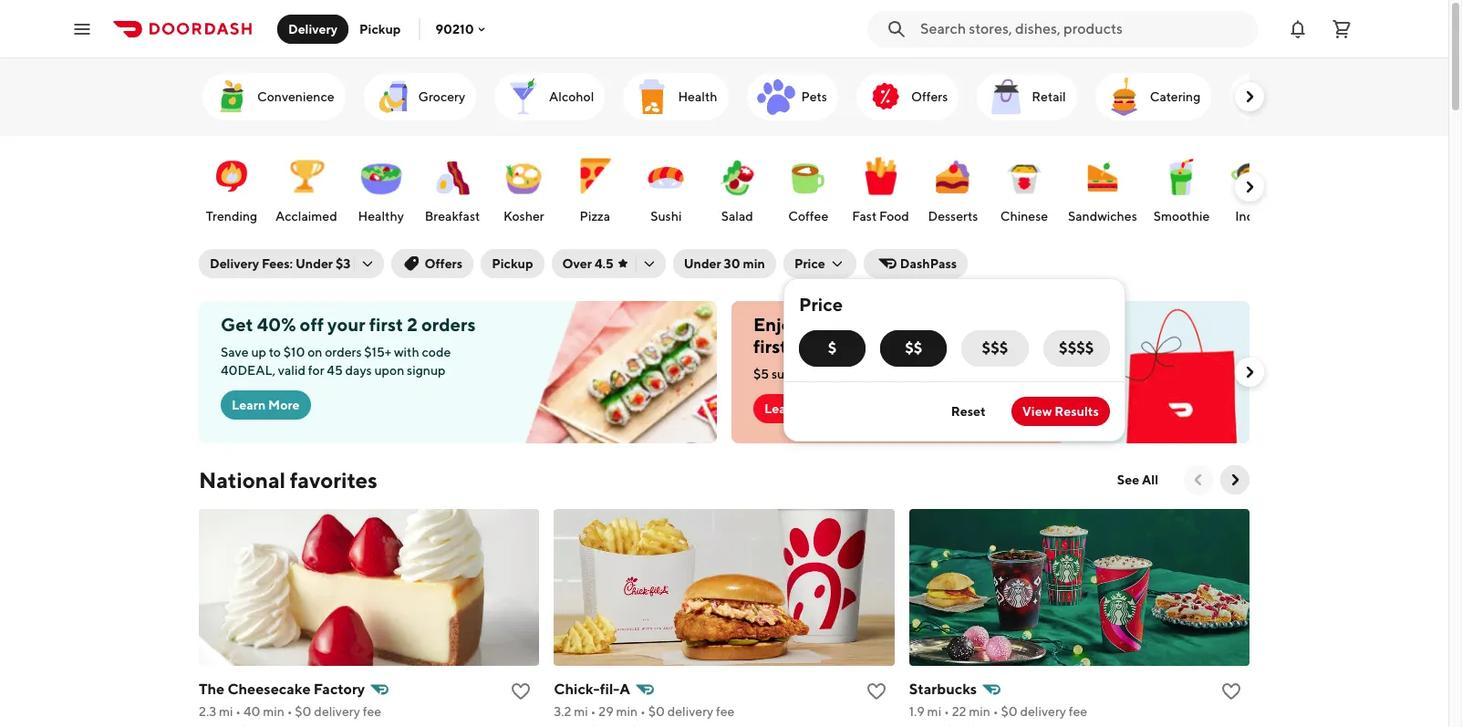 Task type: describe. For each thing, give the bounding box(es) containing it.
sushi
[[651, 209, 682, 223]]

0 horizontal spatial pickup
[[359, 21, 401, 36]]

catering image
[[1103, 75, 1146, 119]]

a
[[620, 680, 630, 698]]

over 4.5
[[562, 256, 614, 271]]

$3
[[336, 256, 351, 271]]

0 horizontal spatial pickup button
[[348, 14, 412, 43]]

delivery for chick-fil-a
[[667, 704, 714, 719]]

alcohol link
[[494, 73, 605, 120]]

food
[[879, 209, 909, 223]]

orders inside save up to $10 on orders $15+ with code 40deal, valid for 45 days upon signup
[[325, 345, 362, 359]]

$$$ button
[[962, 330, 1029, 367]]

sandwiches
[[1068, 209, 1137, 223]]

grocery link
[[364, 73, 476, 120]]

min for starbucks
[[969, 704, 991, 719]]

required.
[[879, 367, 931, 381]]

$0
[[819, 314, 843, 335]]

90210
[[435, 21, 474, 36]]

2 • from the left
[[287, 704, 292, 719]]

get
[[221, 314, 253, 335]]

results
[[1055, 404, 1099, 419]]

1 vertical spatial next button of carousel image
[[1226, 471, 1244, 489]]

1.9 mi • 22 min • $​0 delivery fee
[[909, 704, 1087, 719]]

fast
[[852, 209, 877, 223]]

$$$
[[982, 339, 1008, 357]]

see all
[[1117, 473, 1158, 487]]

to
[[269, 345, 281, 359]]

5 • from the left
[[944, 704, 949, 719]]

fil-
[[600, 680, 620, 698]]

learn for enjoy a $0 delivery fee on your first order.
[[764, 401, 798, 416]]

view results
[[1022, 404, 1099, 419]]

under 30 min button
[[673, 249, 776, 278]]

health image
[[631, 75, 674, 119]]

delivery for the cheesecake factory
[[314, 704, 360, 719]]

national favorites
[[199, 467, 377, 493]]

0 vertical spatial orders
[[421, 314, 476, 335]]

convenience link
[[203, 73, 345, 120]]

$​0 for factory
[[295, 704, 312, 719]]

29
[[599, 704, 614, 719]]

Store search: begin typing to search for stores available on DoorDash text field
[[920, 19, 1247, 39]]

90210 button
[[435, 21, 489, 36]]

1 next button of carousel image from the top
[[1241, 88, 1259, 106]]

$15+
[[364, 345, 391, 359]]

1 vertical spatial price
[[799, 294, 843, 315]]

click to add this store to your saved list image
[[510, 680, 532, 702]]

all
[[1142, 473, 1158, 487]]

get 40% off your first 2 orders
[[221, 314, 476, 335]]

reset button
[[940, 397, 997, 426]]

salad
[[721, 209, 753, 223]]

0 vertical spatial next button of carousel image
[[1241, 178, 1259, 196]]

factory
[[314, 680, 365, 698]]

retail
[[1032, 89, 1066, 104]]

delivery for delivery
[[288, 21, 338, 36]]

first inside enjoy a $0 delivery fee on your first order.
[[753, 336, 788, 357]]

acclaimed
[[275, 209, 337, 223]]

open menu image
[[71, 18, 93, 40]]

$$$$ button
[[1043, 330, 1110, 367]]

for
[[308, 363, 324, 378]]

1 horizontal spatial pickup
[[492, 256, 533, 271]]

$
[[828, 339, 837, 357]]

save
[[221, 345, 249, 359]]

offers link
[[856, 73, 959, 120]]

1 • from the left
[[236, 704, 241, 719]]

convenience image
[[210, 75, 254, 119]]

pizza
[[580, 209, 610, 223]]

30
[[724, 256, 740, 271]]

offers button
[[392, 249, 474, 278]]

national
[[199, 467, 286, 493]]

3.2
[[554, 704, 571, 719]]

45
[[327, 363, 343, 378]]

6 • from the left
[[993, 704, 998, 719]]

indian
[[1235, 209, 1272, 223]]

delivery fees: under $3
[[210, 256, 351, 271]]

4.5
[[595, 256, 614, 271]]

fee for the cheesecake factory
[[363, 704, 381, 719]]

a
[[805, 314, 815, 335]]

with
[[394, 345, 419, 359]]

fast food
[[852, 209, 909, 223]]

delivery for delivery fees: under $3
[[210, 256, 259, 271]]

alcohol
[[549, 89, 594, 104]]

22
[[952, 704, 966, 719]]

delivery inside enjoy a $0 delivery fee on your first order.
[[847, 314, 914, 335]]

flowers image
[[1237, 75, 1281, 119]]

under inside under 30 min button
[[684, 256, 721, 271]]

learn more button for 40%
[[221, 390, 311, 420]]

fees:
[[262, 256, 293, 271]]

enjoy a $0 delivery fee on your first order.
[[753, 314, 1013, 357]]

price button
[[783, 249, 856, 278]]

delivery for starbucks
[[1020, 704, 1066, 719]]

under 30 min
[[684, 256, 765, 271]]

$5
[[753, 367, 769, 381]]

see all link
[[1106, 465, 1169, 494]]

trending link
[[201, 145, 263, 229]]

desserts
[[928, 209, 978, 223]]

national favorites link
[[199, 465, 377, 494]]

enjoy
[[753, 314, 802, 335]]

valid
[[278, 363, 306, 378]]

over 4.5 button
[[551, 249, 666, 278]]

retail link
[[977, 73, 1077, 120]]

code
[[422, 345, 451, 359]]

chick-
[[554, 680, 600, 698]]



Task type: vqa. For each thing, say whether or not it's contained in the screenshot.
reset
yes



Task type: locate. For each thing, give the bounding box(es) containing it.
40deal,
[[221, 363, 275, 378]]

• down the cheesecake factory
[[287, 704, 292, 719]]

1 horizontal spatial $​0
[[648, 704, 665, 719]]

0 vertical spatial offers
[[911, 89, 948, 104]]

1 vertical spatial pickup
[[492, 256, 533, 271]]

first down 'enjoy'
[[753, 336, 788, 357]]

3.2 mi • 29 min • $​0 delivery fee
[[554, 704, 735, 719]]

1 horizontal spatial more
[[801, 401, 832, 416]]

offers inside button
[[425, 256, 463, 271]]

min right 29
[[616, 704, 638, 719]]

learn more button down subtotal
[[753, 394, 843, 423]]

offers right offers icon
[[911, 89, 948, 104]]

1 vertical spatial offers
[[425, 256, 463, 271]]

on inside enjoy a $0 delivery fee on your first order.
[[949, 314, 971, 335]]

price
[[794, 256, 825, 271], [799, 294, 843, 315]]

• right 29
[[640, 704, 646, 719]]

learn
[[232, 398, 266, 412], [764, 401, 798, 416]]

pickup button
[[348, 14, 412, 43], [481, 249, 544, 278]]

learn down 40deal,
[[232, 398, 266, 412]]

$$ button
[[880, 330, 947, 367]]

• right 22
[[993, 704, 998, 719]]

learn more button for a
[[753, 394, 843, 423]]

first
[[369, 314, 403, 335], [753, 336, 788, 357]]

$$
[[905, 339, 923, 357]]

more down valid
[[268, 398, 300, 412]]

learn for get 40% off your first 2 orders
[[232, 398, 266, 412]]

learn more for 40%
[[232, 398, 300, 412]]

previous button of carousel image
[[1189, 471, 1208, 489]]

your up $$$
[[975, 314, 1013, 335]]

$​0 for a
[[648, 704, 665, 719]]

0 vertical spatial on
[[949, 314, 971, 335]]

1.9
[[909, 704, 925, 719]]

save up to $10 on orders $15+ with code 40deal, valid for 45 days upon signup
[[221, 345, 451, 378]]

1 horizontal spatial delivery
[[288, 21, 338, 36]]

2 horizontal spatial mi
[[927, 704, 942, 719]]

1 horizontal spatial orders
[[421, 314, 476, 335]]

0 horizontal spatial mi
[[219, 704, 233, 719]]

0 horizontal spatial offers
[[425, 256, 463, 271]]

order.
[[791, 336, 841, 357]]

min inside under 30 min button
[[743, 256, 765, 271]]

$​0 right 22
[[1001, 704, 1018, 719]]

1 vertical spatial delivery
[[210, 256, 259, 271]]

under
[[296, 256, 333, 271], [684, 256, 721, 271]]

delivery
[[288, 21, 338, 36], [210, 256, 259, 271]]

2 next button of carousel image from the top
[[1241, 363, 1259, 381]]

delivery left fees:
[[210, 256, 259, 271]]

off
[[300, 314, 324, 335]]

3 $​0 from the left
[[1001, 704, 1018, 719]]

1 your from the left
[[328, 314, 366, 335]]

1 horizontal spatial learn more button
[[753, 394, 843, 423]]

learn down subtotal
[[764, 401, 798, 416]]

• left 22
[[944, 704, 949, 719]]

reset
[[951, 404, 986, 419]]

on up for
[[308, 345, 322, 359]]

mi right 3.2
[[574, 704, 588, 719]]

min right 22
[[969, 704, 991, 719]]

0 items, open order cart image
[[1331, 18, 1353, 40]]

1 horizontal spatial first
[[753, 336, 788, 357]]

min for the cheesecake factory
[[263, 704, 284, 719]]

next button of carousel image
[[1241, 88, 1259, 106], [1241, 363, 1259, 381]]

$​0 down the cheesecake factory
[[295, 704, 312, 719]]

1 vertical spatial pickup button
[[481, 249, 544, 278]]

delivery button
[[277, 14, 348, 43]]

1 horizontal spatial on
[[949, 314, 971, 335]]

2.3
[[199, 704, 216, 719]]

0 horizontal spatial under
[[296, 256, 333, 271]]

0 vertical spatial pickup
[[359, 21, 401, 36]]

delivery up 'convenience'
[[288, 21, 338, 36]]

2.3 mi • 40 min • $​0 delivery fee
[[199, 704, 381, 719]]

price down price button at right
[[799, 294, 843, 315]]

2 your from the left
[[975, 314, 1013, 335]]

0 vertical spatial price
[[794, 256, 825, 271]]

1 $​0 from the left
[[295, 704, 312, 719]]

orders up "code"
[[421, 314, 476, 335]]

pickup down kosher
[[492, 256, 533, 271]]

more
[[268, 398, 300, 412], [801, 401, 832, 416]]

cheesecake
[[228, 680, 311, 698]]

1 vertical spatial first
[[753, 336, 788, 357]]

0 horizontal spatial learn more
[[232, 398, 300, 412]]

1 horizontal spatial your
[[975, 314, 1013, 335]]

0 horizontal spatial your
[[328, 314, 366, 335]]

min right 40
[[263, 704, 284, 719]]

1 horizontal spatial click to add this store to your saved list image
[[1220, 680, 1242, 702]]

min for chick-fil-a
[[616, 704, 638, 719]]

coffee
[[788, 209, 829, 223]]

2 $​0 from the left
[[648, 704, 665, 719]]

catering
[[1150, 89, 1201, 104]]

first left 2
[[369, 314, 403, 335]]

under left the 30
[[684, 256, 721, 271]]

delivery up $$
[[847, 314, 914, 335]]

catering link
[[1095, 73, 1212, 120]]

min right the 30
[[743, 256, 765, 271]]

0 vertical spatial pickup button
[[348, 14, 412, 43]]

0 horizontal spatial more
[[268, 398, 300, 412]]

your inside enjoy a $0 delivery fee on your first order.
[[975, 314, 1013, 335]]

pickup button up grocery icon
[[348, 14, 412, 43]]

2
[[407, 314, 418, 335]]

$5 subtotal minimum required.
[[753, 367, 931, 381]]

0 vertical spatial delivery
[[288, 21, 338, 36]]

0 horizontal spatial on
[[308, 345, 322, 359]]

retail image
[[985, 75, 1028, 119]]

delivery right 22
[[1020, 704, 1066, 719]]

$​0
[[295, 704, 312, 719], [648, 704, 665, 719], [1001, 704, 1018, 719]]

see
[[1117, 473, 1140, 487]]

signup
[[407, 363, 446, 378]]

1 horizontal spatial learn
[[764, 401, 798, 416]]

1 horizontal spatial mi
[[574, 704, 588, 719]]

0 horizontal spatial learn
[[232, 398, 266, 412]]

next button of carousel image up indian on the right of the page
[[1241, 178, 1259, 196]]

more for 40%
[[268, 398, 300, 412]]

smoothie
[[1154, 209, 1210, 223]]

starbucks
[[909, 680, 977, 698]]

1 vertical spatial orders
[[325, 345, 362, 359]]

offers image
[[864, 75, 908, 119]]

chick-fil-a
[[554, 680, 630, 698]]

4 • from the left
[[640, 704, 646, 719]]

40
[[243, 704, 260, 719]]

grocery
[[418, 89, 465, 104]]

click to add this store to your saved list image for starbucks
[[1220, 680, 1242, 702]]

health link
[[623, 73, 728, 120]]

0 vertical spatial first
[[369, 314, 403, 335]]

delivery inside button
[[288, 21, 338, 36]]

• left 29
[[591, 704, 596, 719]]

grocery image
[[371, 75, 415, 119]]

trending
[[206, 209, 257, 223]]

fee
[[918, 314, 946, 335], [363, 704, 381, 719], [716, 704, 735, 719], [1069, 704, 1087, 719]]

mi for chick-
[[574, 704, 588, 719]]

2 click to add this store to your saved list image from the left
[[1220, 680, 1242, 702]]

$$$$
[[1059, 339, 1094, 357]]

mi
[[219, 704, 233, 719], [574, 704, 588, 719], [927, 704, 942, 719]]

$​0 right 29
[[648, 704, 665, 719]]

up
[[251, 345, 266, 359]]

on
[[949, 314, 971, 335], [308, 345, 322, 359]]

fee for chick-fil-a
[[716, 704, 735, 719]]

fee for starbucks
[[1069, 704, 1087, 719]]

0 horizontal spatial click to add this store to your saved list image
[[865, 680, 887, 702]]

• left 40
[[236, 704, 241, 719]]

delivery right 29
[[667, 704, 714, 719]]

on right $$ button
[[949, 314, 971, 335]]

notification bell image
[[1287, 18, 1309, 40]]

0 horizontal spatial orders
[[325, 345, 362, 359]]

price inside button
[[794, 256, 825, 271]]

fee inside enjoy a $0 delivery fee on your first order.
[[918, 314, 946, 335]]

0 horizontal spatial delivery
[[210, 256, 259, 271]]

breakfast
[[425, 209, 480, 223]]

1 vertical spatial next button of carousel image
[[1241, 363, 1259, 381]]

3 • from the left
[[591, 704, 596, 719]]

learn more
[[232, 398, 300, 412], [764, 401, 832, 416]]

pickup
[[359, 21, 401, 36], [492, 256, 533, 271]]

next button of carousel image
[[1241, 178, 1259, 196], [1226, 471, 1244, 489]]

$ button
[[799, 330, 866, 367]]

dashpass button
[[864, 249, 968, 278]]

3 mi from the left
[[927, 704, 942, 719]]

the
[[199, 680, 225, 698]]

pickup button down kosher
[[481, 249, 544, 278]]

1 click to add this store to your saved list image from the left
[[865, 680, 887, 702]]

more down subtotal
[[801, 401, 832, 416]]

1 horizontal spatial offers
[[911, 89, 948, 104]]

1 horizontal spatial pickup button
[[481, 249, 544, 278]]

click to add this store to your saved list image for chick-fil-a
[[865, 680, 887, 702]]

0 horizontal spatial first
[[369, 314, 403, 335]]

•
[[236, 704, 241, 719], [287, 704, 292, 719], [591, 704, 596, 719], [640, 704, 646, 719], [944, 704, 949, 719], [993, 704, 998, 719]]

1 horizontal spatial under
[[684, 256, 721, 271]]

2 mi from the left
[[574, 704, 588, 719]]

learn more down subtotal
[[764, 401, 832, 416]]

under left $3
[[296, 256, 333, 271]]

pets image
[[754, 75, 798, 119]]

convenience
[[257, 89, 334, 104]]

1 vertical spatial on
[[308, 345, 322, 359]]

0 horizontal spatial $​0
[[295, 704, 312, 719]]

your right off
[[328, 314, 366, 335]]

view
[[1022, 404, 1052, 419]]

alcohol image
[[502, 75, 546, 119]]

pets
[[801, 89, 827, 104]]

next button of carousel image right previous button of carousel image
[[1226, 471, 1244, 489]]

pickup right the delivery button
[[359, 21, 401, 36]]

2 under from the left
[[684, 256, 721, 271]]

your
[[328, 314, 366, 335], [975, 314, 1013, 335]]

click to add this store to your saved list image
[[865, 680, 887, 702], [1220, 680, 1242, 702]]

mi for the
[[219, 704, 233, 719]]

the cheesecake factory
[[199, 680, 365, 698]]

0 horizontal spatial learn more button
[[221, 390, 311, 420]]

mi right 2.3 at bottom left
[[219, 704, 233, 719]]

0 vertical spatial next button of carousel image
[[1241, 88, 1259, 106]]

acclaimed link
[[272, 145, 341, 229]]

favorites
[[290, 467, 377, 493]]

minimum
[[822, 367, 876, 381]]

dashpass
[[900, 256, 957, 271]]

learn more down 40deal,
[[232, 398, 300, 412]]

healthy
[[358, 209, 404, 223]]

orders up 45
[[325, 345, 362, 359]]

offers down breakfast
[[425, 256, 463, 271]]

delivery down factory
[[314, 704, 360, 719]]

learn more for a
[[764, 401, 832, 416]]

1 horizontal spatial learn more
[[764, 401, 832, 416]]

learn more button
[[221, 390, 311, 420], [753, 394, 843, 423]]

price down 'coffee'
[[794, 256, 825, 271]]

more for a
[[801, 401, 832, 416]]

on inside save up to $10 on orders $15+ with code 40deal, valid for 45 days upon signup
[[308, 345, 322, 359]]

learn more button down 40deal,
[[221, 390, 311, 420]]

1 mi from the left
[[219, 704, 233, 719]]

1 under from the left
[[296, 256, 333, 271]]

40%
[[257, 314, 296, 335]]

view results button
[[1011, 397, 1110, 426]]

health
[[678, 89, 717, 104]]

mi right 1.9
[[927, 704, 942, 719]]

2 horizontal spatial $​0
[[1001, 704, 1018, 719]]



